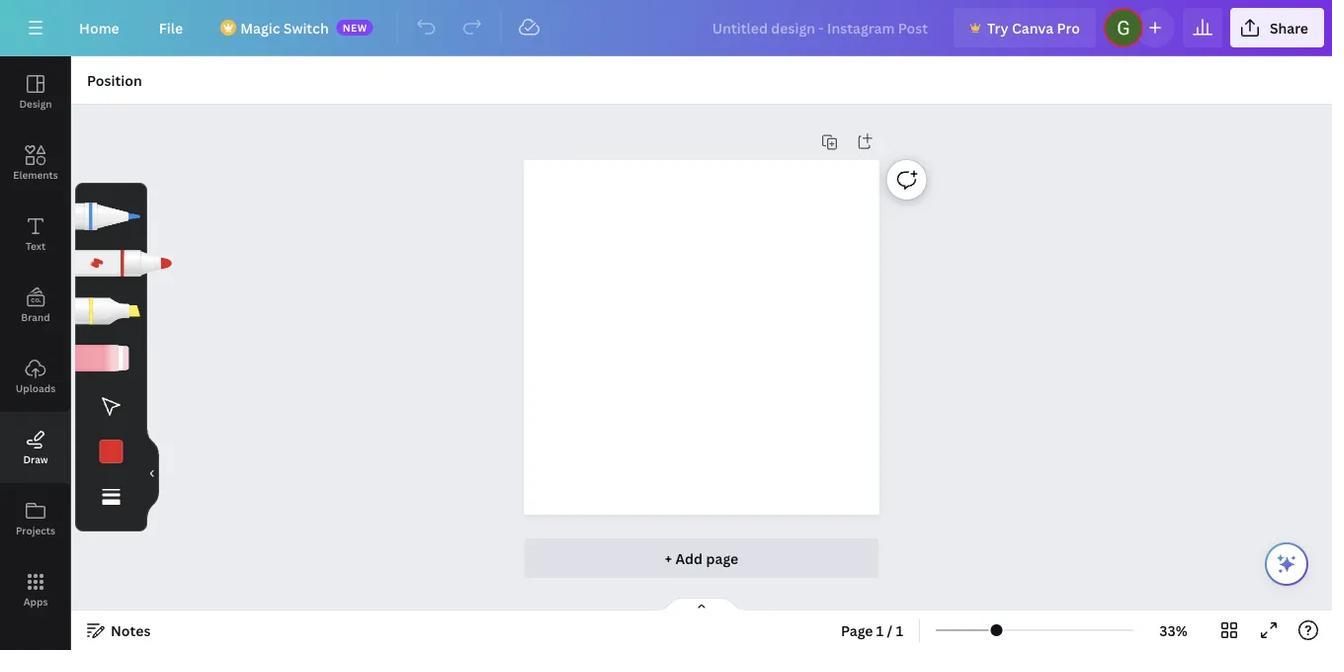 Task type: describe. For each thing, give the bounding box(es) containing it.
file
[[159, 18, 183, 37]]

page 1 / 1
[[841, 621, 904, 640]]

2 1 from the left
[[896, 621, 904, 640]]

home
[[79, 18, 119, 37]]

projects button
[[0, 483, 71, 555]]

elements button
[[0, 128, 71, 199]]

try
[[988, 18, 1009, 37]]

file button
[[143, 8, 199, 47]]

1 1 from the left
[[877, 621, 884, 640]]

magic
[[240, 18, 280, 37]]

page
[[841, 621, 873, 640]]

notes
[[111, 621, 151, 640]]

home link
[[63, 8, 135, 47]]

/
[[887, 621, 893, 640]]

hide image
[[146, 426, 159, 521]]

uploads
[[16, 382, 56, 395]]

magic switch
[[240, 18, 329, 37]]

text
[[26, 239, 46, 253]]

+ add page button
[[524, 539, 879, 578]]

pro
[[1057, 18, 1080, 37]]

design
[[19, 97, 52, 110]]

apps button
[[0, 555, 71, 626]]

share button
[[1231, 8, 1325, 47]]



Task type: locate. For each thing, give the bounding box(es) containing it.
canva
[[1012, 18, 1054, 37]]

design button
[[0, 56, 71, 128]]

share
[[1270, 18, 1309, 37]]

position
[[87, 71, 142, 89]]

33%
[[1160, 621, 1188, 640]]

1 left /
[[877, 621, 884, 640]]

canva assistant image
[[1275, 553, 1299, 576]]

1 right /
[[896, 621, 904, 640]]

33% button
[[1142, 615, 1206, 646]]

text button
[[0, 199, 71, 270]]

main menu bar
[[0, 0, 1333, 56]]

side panel tab list
[[0, 56, 71, 626]]

1
[[877, 621, 884, 640], [896, 621, 904, 640]]

draw button
[[0, 412, 71, 483]]

position button
[[79, 64, 150, 96]]

1 horizontal spatial 1
[[896, 621, 904, 640]]

page
[[706, 549, 739, 568]]

brand
[[21, 310, 50, 324]]

draw
[[23, 453, 48, 466]]

apps
[[23, 595, 48, 608]]

show pages image
[[654, 597, 749, 613]]

try canva pro
[[988, 18, 1080, 37]]

switch
[[284, 18, 329, 37]]

try canva pro button
[[954, 8, 1096, 47]]

new
[[343, 21, 368, 34]]

+ add page
[[665, 549, 739, 568]]

notes button
[[79, 615, 159, 646]]

projects
[[16, 524, 55, 537]]

uploads button
[[0, 341, 71, 412]]

+
[[665, 549, 672, 568]]

add
[[676, 549, 703, 568]]

0 horizontal spatial 1
[[877, 621, 884, 640]]

brand button
[[0, 270, 71, 341]]

#e7191f image
[[99, 440, 123, 464], [99, 440, 123, 464]]

elements
[[13, 168, 58, 181]]

Design title text field
[[697, 8, 946, 47]]



Task type: vqa. For each thing, say whether or not it's contained in the screenshot.
2nd 1 from the right
yes



